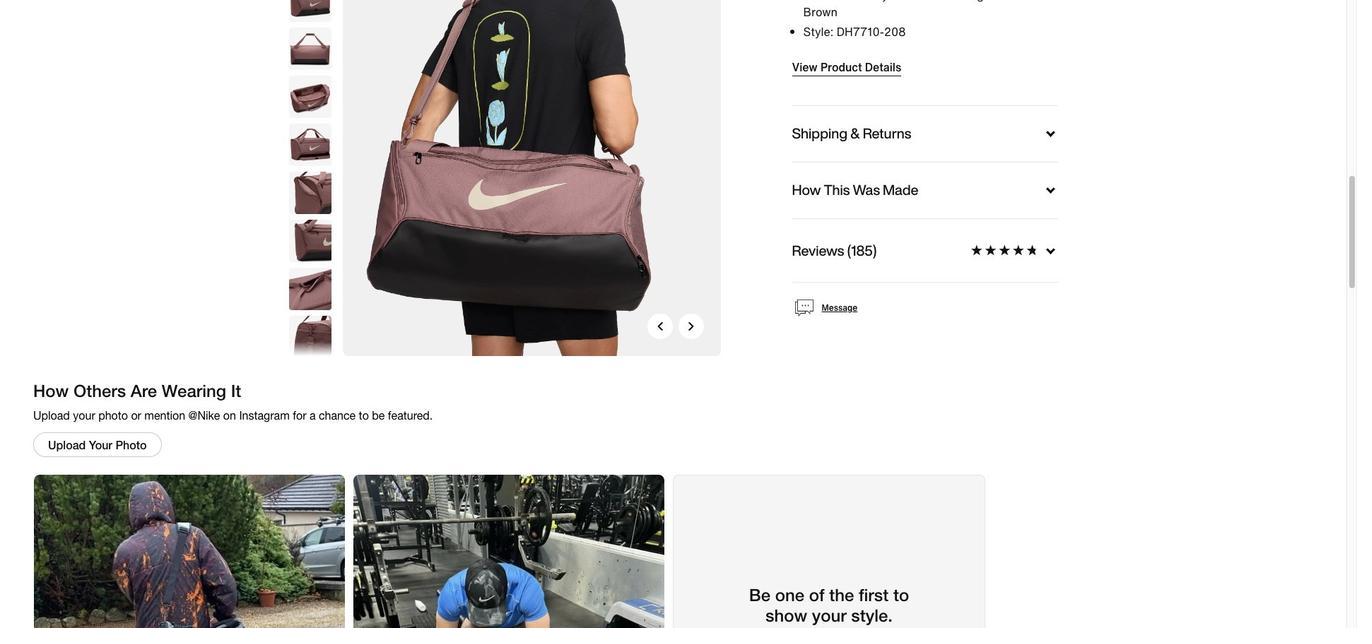 Task type: locate. For each thing, give the bounding box(es) containing it.
next carousel button image
[[687, 323, 695, 331]]

nike brasilia 9.5 training duffel bag (medium, 60l) image
[[289, 0, 331, 22], [343, 0, 721, 356], [289, 28, 331, 70], [289, 76, 331, 118], [289, 124, 331, 166], [289, 172, 331, 214], [289, 220, 331, 262], [289, 268, 331, 311], [289, 316, 331, 359]]

menu bar
[[240, 0, 1107, 3]]



Task type: vqa. For each thing, say whether or not it's contained in the screenshot.
menu bar
yes



Task type: describe. For each thing, give the bounding box(es) containing it.
previous carousel button image
[[656, 323, 664, 331]]



